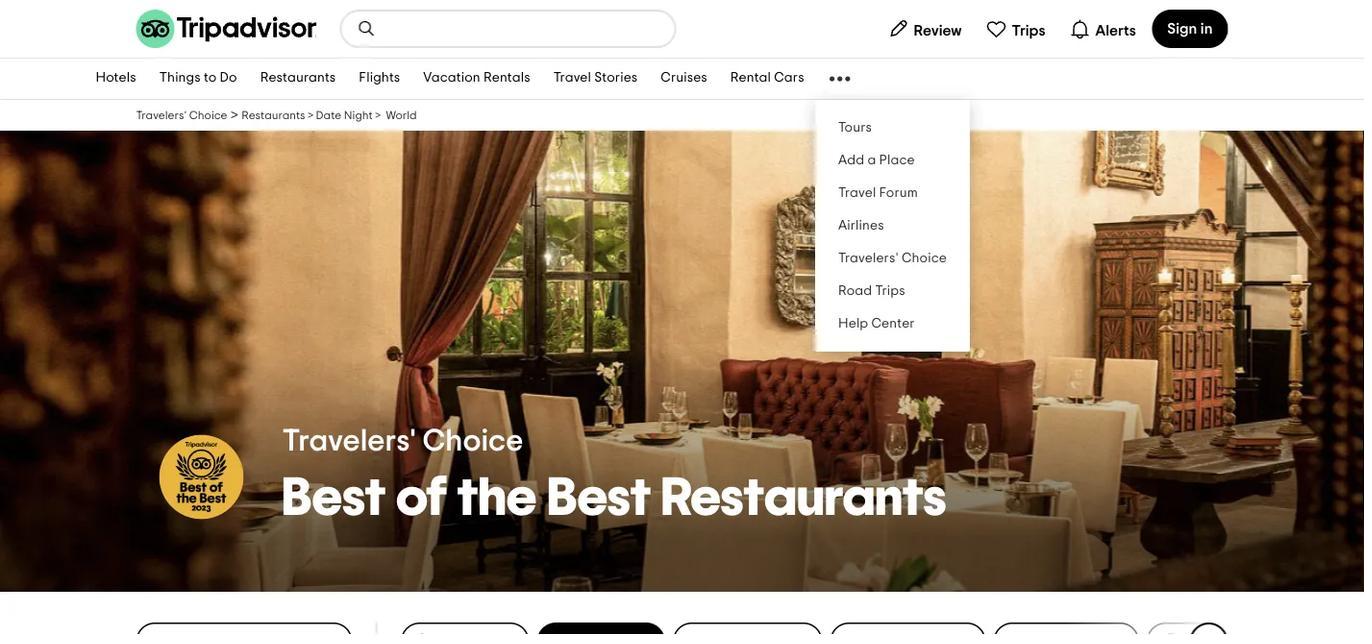 Task type: locate. For each thing, give the bounding box(es) containing it.
in
[[1201, 21, 1213, 37]]

best
[[282, 472, 386, 525], [548, 472, 651, 525]]

1 vertical spatial travelers' choice link
[[816, 242, 970, 275]]

travelers' choice image
[[159, 435, 244, 520]]

travelers' up of
[[282, 426, 416, 457]]

of
[[396, 472, 447, 525]]

alerts link
[[1062, 10, 1145, 48]]

trips left alerts link
[[1012, 23, 1046, 38]]

travelers' choice link up road trips
[[816, 242, 970, 275]]

help center
[[839, 317, 915, 331]]

airlines
[[839, 219, 885, 233]]

road
[[839, 285, 873, 298]]

1 vertical spatial restaurants link
[[242, 109, 305, 122]]

vacation rentals
[[423, 72, 531, 85]]

0 vertical spatial trips
[[1012, 23, 1046, 38]]

choice up the on the left bottom of the page
[[423, 426, 524, 457]]

best of the best restaurants 2023 image
[[0, 131, 1365, 592]]

0 vertical spatial travelers' choice
[[839, 252, 947, 265]]

0 horizontal spatial travelers' choice
[[282, 426, 524, 457]]

1 horizontal spatial choice
[[423, 426, 524, 457]]

restaurants link
[[249, 59, 348, 99], [242, 109, 305, 122]]

> down the do
[[231, 108, 238, 123]]

trips inside road trips link
[[876, 285, 906, 298]]

vacation
[[423, 72, 481, 85]]

travel
[[554, 72, 592, 85], [839, 187, 877, 200]]

trips inside trips link
[[1012, 23, 1046, 38]]

0 vertical spatial choice
[[189, 110, 228, 121]]

0 horizontal spatial travel
[[554, 72, 592, 85]]

2 horizontal spatial choice
[[902, 252, 947, 265]]

travelers' down the things
[[136, 110, 187, 121]]

trips up help center link
[[876, 285, 906, 298]]

rental
[[731, 72, 771, 85]]

travel for travel forum
[[839, 187, 877, 200]]

travelers' choice > restaurants > date night > world
[[136, 108, 417, 123]]

stories
[[595, 72, 638, 85]]

flights
[[359, 72, 400, 85]]

choice
[[189, 110, 228, 121], [902, 252, 947, 265], [423, 426, 524, 457]]

add a place link
[[816, 144, 970, 177]]

> right night
[[375, 110, 381, 121]]

vacation rentals link
[[412, 59, 542, 99]]

travelers' choice
[[839, 252, 947, 265], [282, 426, 524, 457]]

travelers' choice link
[[136, 109, 228, 122], [816, 242, 970, 275]]

0 vertical spatial travelers' choice link
[[136, 109, 228, 122]]

1 vertical spatial restaurants
[[242, 110, 305, 121]]

1 horizontal spatial trips
[[1012, 23, 1046, 38]]

0 vertical spatial restaurants link
[[249, 59, 348, 99]]

0 vertical spatial travel
[[554, 72, 592, 85]]

restaurants link left date
[[242, 109, 305, 122]]

1 vertical spatial travelers' choice
[[282, 426, 524, 457]]

travel up "airlines"
[[839, 187, 877, 200]]

2 vertical spatial choice
[[423, 426, 524, 457]]

hotels link
[[84, 59, 148, 99]]

0 horizontal spatial travelers'
[[136, 110, 187, 121]]

0 vertical spatial travelers'
[[136, 110, 187, 121]]

choice down to
[[189, 110, 228, 121]]

place
[[880, 154, 915, 167]]

0 horizontal spatial travelers' choice link
[[136, 109, 228, 122]]

1 horizontal spatial travelers' choice
[[839, 252, 947, 265]]

0 horizontal spatial best
[[282, 472, 386, 525]]

1 horizontal spatial best
[[548, 472, 651, 525]]

trips
[[1012, 23, 1046, 38], [876, 285, 906, 298]]

1 vertical spatial choice
[[902, 252, 947, 265]]

travelers' choice link down the things
[[136, 109, 228, 122]]

None search field
[[342, 12, 675, 46]]

> left date
[[308, 110, 314, 121]]

travelers' choice up of
[[282, 426, 524, 457]]

world
[[386, 110, 417, 121]]

2 vertical spatial travelers'
[[282, 426, 416, 457]]

0 vertical spatial restaurants
[[260, 72, 336, 85]]

travelers' up road trips
[[839, 252, 899, 265]]

1 vertical spatial travel
[[839, 187, 877, 200]]

restaurants link up 'travelers' choice > restaurants > date night > world'
[[249, 59, 348, 99]]

2 horizontal spatial travelers'
[[839, 252, 899, 265]]

add a place
[[839, 154, 915, 167]]

travel left stories
[[554, 72, 592, 85]]

choice down the airlines 'link'
[[902, 252, 947, 265]]

rentals
[[484, 72, 531, 85]]

0 horizontal spatial trips
[[876, 285, 906, 298]]

travelers'
[[136, 110, 187, 121], [839, 252, 899, 265], [282, 426, 416, 457]]

1 horizontal spatial travelers'
[[282, 426, 416, 457]]

0 horizontal spatial choice
[[189, 110, 228, 121]]

2 horizontal spatial >
[[375, 110, 381, 121]]

things
[[159, 72, 201, 85]]

a
[[868, 154, 877, 167]]

road trips
[[839, 285, 906, 298]]

1 horizontal spatial travelers' choice link
[[816, 242, 970, 275]]

1 horizontal spatial travel
[[839, 187, 877, 200]]

restaurants
[[260, 72, 336, 85], [242, 110, 305, 121], [662, 472, 947, 525]]

cruises link
[[650, 59, 719, 99]]

>
[[231, 108, 238, 123], [308, 110, 314, 121], [375, 110, 381, 121]]

sign
[[1168, 21, 1198, 37]]

tripadvisor image
[[136, 10, 317, 48]]

travelers' choice down the airlines 'link'
[[839, 252, 947, 265]]

cruises
[[661, 72, 708, 85]]

restaurants link for leftmost travelers' choice link
[[242, 109, 305, 122]]

1 vertical spatial trips
[[876, 285, 906, 298]]



Task type: vqa. For each thing, say whether or not it's contained in the screenshot.
Do
yes



Task type: describe. For each thing, give the bounding box(es) containing it.
travelers' inside 'travelers' choice > restaurants > date night > world'
[[136, 110, 187, 121]]

forum
[[880, 187, 918, 200]]

road trips link
[[816, 275, 970, 308]]

best of the best restaurants
[[282, 472, 947, 525]]

2 vertical spatial restaurants
[[662, 472, 947, 525]]

rental cars
[[731, 72, 805, 85]]

hotels
[[96, 72, 136, 85]]

date
[[316, 110, 342, 121]]

airlines link
[[816, 210, 970, 242]]

travel stories link
[[542, 59, 650, 99]]

tours link
[[816, 112, 970, 144]]

tours
[[839, 121, 872, 135]]

help center link
[[816, 308, 970, 340]]

1 vertical spatial travelers'
[[839, 252, 899, 265]]

1 best from the left
[[282, 472, 386, 525]]

things to do
[[159, 72, 237, 85]]

travel for travel stories
[[554, 72, 592, 85]]

cars
[[775, 72, 805, 85]]

travel forum
[[839, 187, 918, 200]]

center
[[872, 317, 915, 331]]

night
[[344, 110, 373, 121]]

1 horizontal spatial >
[[308, 110, 314, 121]]

next image
[[1198, 631, 1221, 636]]

restaurants link for the hotels link in the top left of the page
[[249, 59, 348, 99]]

restaurants inside 'travelers' choice > restaurants > date night > world'
[[242, 110, 305, 121]]

alerts
[[1096, 23, 1137, 38]]

do
[[220, 72, 237, 85]]

choice inside 'travelers' choice > restaurants > date night > world'
[[189, 110, 228, 121]]

to
[[204, 72, 217, 85]]

trips link
[[978, 10, 1054, 48]]

the
[[458, 472, 537, 525]]

review
[[914, 23, 962, 38]]

review link
[[880, 10, 971, 48]]

help
[[839, 317, 869, 331]]

sign in link
[[1153, 10, 1229, 48]]

rental cars link
[[719, 59, 816, 99]]

sign in
[[1168, 21, 1213, 37]]

0 horizontal spatial >
[[231, 108, 238, 123]]

things to do link
[[148, 59, 249, 99]]

search image
[[357, 19, 377, 38]]

add
[[839, 154, 865, 167]]

2 best from the left
[[548, 472, 651, 525]]

travel stories
[[554, 72, 638, 85]]

travel forum link
[[816, 177, 970, 210]]

flights link
[[348, 59, 412, 99]]



